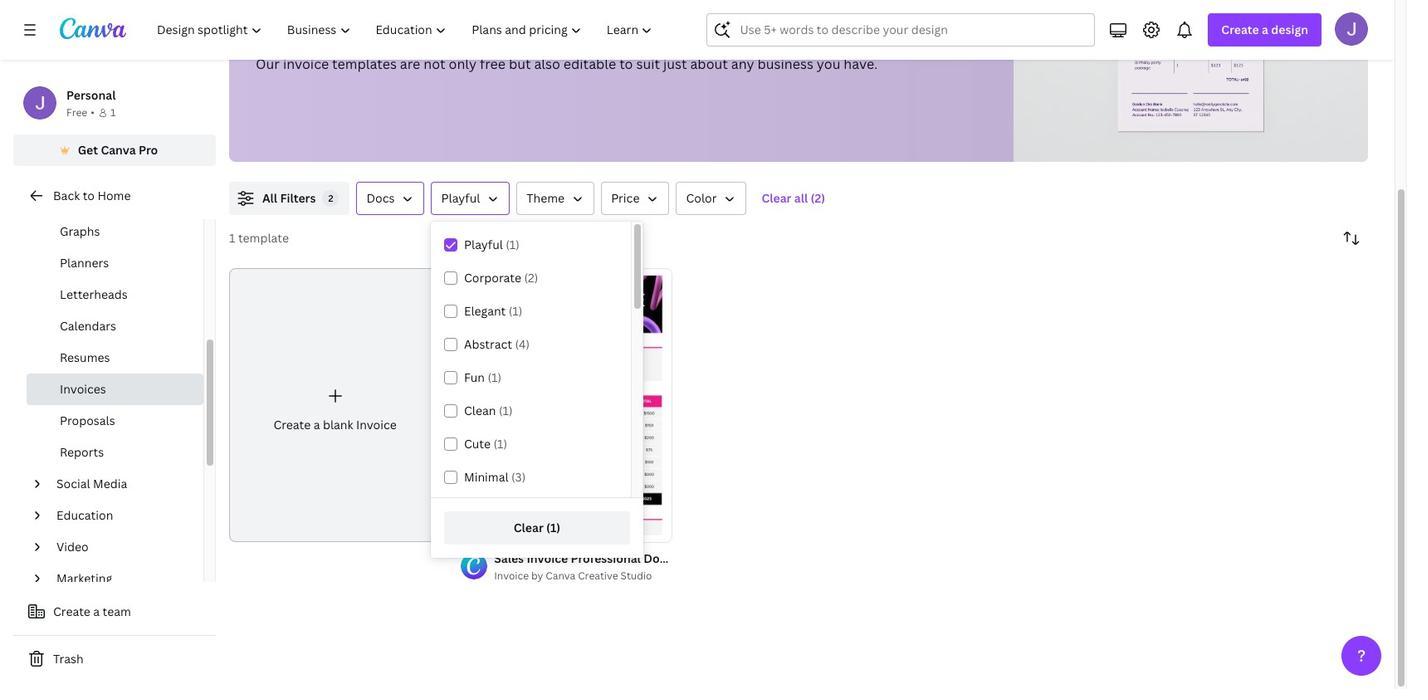 Task type: vqa. For each thing, say whether or not it's contained in the screenshot.


Task type: describe. For each thing, give the bounding box(es) containing it.
trash
[[53, 651, 84, 667]]

reports link
[[27, 437, 203, 468]]

get canva pro button
[[13, 135, 216, 166]]

0 vertical spatial invoice
[[355, 33, 401, 51]]

social media
[[56, 476, 127, 492]]

letterheads
[[60, 287, 128, 302]]

marketing
[[56, 571, 112, 586]]

create a team button
[[13, 595, 216, 629]]

1 vertical spatial templates
[[332, 55, 397, 73]]

to inside customize free invoice templates from canva and impress clients with a beautiful, on-brand invoice. our invoice templates are not only free but also editable to suit just about any business you have.
[[620, 55, 633, 73]]

template
[[238, 230, 289, 246]]

color
[[686, 190, 717, 206]]

impress
[[577, 33, 627, 51]]

create a blank invoice link
[[229, 268, 441, 543]]

canva inside customize free invoice templates from canva and impress clients with a beautiful, on-brand invoice. our invoice templates are not only free but also editable to suit just about any business you have.
[[506, 33, 546, 51]]

1 horizontal spatial templates
[[404, 33, 469, 51]]

create for create a design
[[1222, 22, 1260, 37]]

business
[[758, 55, 814, 73]]

resumes link
[[27, 342, 203, 374]]

free
[[66, 105, 87, 120]]

back to home link
[[13, 179, 216, 213]]

fun (1)
[[464, 370, 502, 385]]

customize
[[256, 33, 323, 51]]

our
[[256, 55, 280, 73]]

free •
[[66, 105, 95, 120]]

clear (1) button
[[444, 512, 630, 545]]

just
[[664, 55, 687, 73]]

(1) for clean (1)
[[499, 403, 513, 419]]

invoices
[[60, 381, 106, 397]]

(1) for playful (1)
[[506, 237, 520, 252]]

playful button
[[431, 182, 510, 215]]

graphs link
[[27, 216, 203, 247]]

creative
[[578, 569, 618, 583]]

clear for clear all (2)
[[762, 190, 792, 206]]

pro
[[139, 142, 158, 158]]

docs
[[367, 190, 395, 206]]

elegant
[[464, 303, 506, 319]]

video
[[56, 539, 89, 555]]

top level navigation element
[[146, 13, 667, 47]]

studio
[[621, 569, 652, 583]]

2 vertical spatial canva
[[546, 569, 576, 583]]

customize free invoice templates from canva and impress clients with a beautiful, on-brand invoice. our invoice templates are not only free but also editable to suit just about any business you have.
[[256, 33, 895, 73]]

2 filter options selected element
[[323, 190, 339, 207]]

create for create a team
[[53, 604, 90, 620]]

filters
[[280, 190, 316, 206]]

(1) for clear (1)
[[547, 520, 561, 536]]

cute
[[464, 436, 491, 452]]

theme
[[527, 190, 565, 206]]

create a team
[[53, 604, 131, 620]]

video link
[[50, 532, 194, 563]]

playful (1)
[[464, 237, 520, 252]]

elegant (1)
[[464, 303, 523, 319]]

you
[[817, 55, 841, 73]]

on-
[[783, 33, 805, 51]]

1 vertical spatial to
[[83, 188, 95, 203]]

invoice by canva creative studio
[[494, 569, 652, 583]]

a for create a team
[[93, 604, 100, 620]]

are
[[400, 55, 421, 73]]

calendars link
[[27, 311, 203, 342]]

marketing link
[[50, 563, 194, 595]]

2 invoice templates image from the left
[[1119, 0, 1265, 132]]

planners link
[[27, 247, 203, 279]]

2
[[328, 192, 333, 204]]

editable
[[564, 55, 616, 73]]

•
[[91, 105, 95, 120]]

color button
[[676, 182, 747, 215]]

back to home
[[53, 188, 131, 203]]

1 invoice templates image from the left
[[1014, 0, 1369, 162]]

resumes
[[60, 350, 110, 365]]

1 vertical spatial (2)
[[524, 270, 538, 286]]

minimal (3)
[[464, 469, 526, 485]]

corporate (2)
[[464, 270, 538, 286]]

design
[[1272, 22, 1309, 37]]

1 horizontal spatial free
[[480, 55, 506, 73]]

clear for clear (1)
[[514, 520, 544, 536]]

clear (1)
[[514, 520, 561, 536]]

playful for playful
[[441, 190, 480, 206]]

minimal
[[464, 469, 509, 485]]

proposals link
[[27, 405, 203, 437]]

all filters
[[262, 190, 316, 206]]

from
[[472, 33, 503, 51]]

a for create a blank invoice
[[314, 417, 320, 433]]

media
[[93, 476, 127, 492]]



Task type: locate. For each thing, give the bounding box(es) containing it.
create
[[1222, 22, 1260, 37], [274, 417, 311, 433], [53, 604, 90, 620]]

0 vertical spatial canva
[[506, 33, 546, 51]]

1 for 1
[[110, 105, 116, 120]]

invoice right blank
[[356, 417, 397, 433]]

planners
[[60, 255, 109, 271]]

1 vertical spatial canva
[[101, 142, 136, 158]]

Search search field
[[740, 14, 1085, 46]]

playful for playful (1)
[[464, 237, 503, 252]]

also
[[534, 55, 561, 73]]

canva up but
[[506, 33, 546, 51]]

price button
[[601, 182, 670, 215]]

cute (1)
[[464, 436, 508, 452]]

invoice templates image
[[1014, 0, 1369, 162], [1119, 0, 1265, 132]]

clear
[[762, 190, 792, 206], [514, 520, 544, 536]]

1 left "template"
[[229, 230, 235, 246]]

clear inside "button"
[[762, 190, 792, 206]]

personal
[[66, 87, 116, 103]]

not
[[424, 55, 446, 73]]

0 horizontal spatial clear
[[514, 520, 544, 536]]

invoice down customize
[[283, 55, 329, 73]]

a left blank
[[314, 417, 320, 433]]

fun
[[464, 370, 485, 385]]

clients
[[630, 33, 673, 51]]

None search field
[[707, 13, 1096, 47]]

canva right by
[[546, 569, 576, 583]]

0 vertical spatial invoice
[[356, 417, 397, 433]]

social
[[56, 476, 90, 492]]

free right customize
[[326, 33, 352, 51]]

(1) for elegant (1)
[[509, 303, 523, 319]]

get
[[78, 142, 98, 158]]

create inside create a design dropdown button
[[1222, 22, 1260, 37]]

(1)
[[506, 237, 520, 252], [509, 303, 523, 319], [488, 370, 502, 385], [499, 403, 513, 419], [494, 436, 508, 452], [547, 520, 561, 536]]

create left blank
[[274, 417, 311, 433]]

(1) right clean
[[499, 403, 513, 419]]

back
[[53, 188, 80, 203]]

a for create a design
[[1262, 22, 1269, 37]]

team
[[103, 604, 131, 620]]

1 horizontal spatial invoice
[[494, 569, 529, 583]]

0 vertical spatial (2)
[[811, 190, 826, 206]]

0 horizontal spatial invoice
[[356, 417, 397, 433]]

a right "with"
[[707, 33, 715, 51]]

get canva pro
[[78, 142, 158, 158]]

invoice
[[355, 33, 401, 51], [283, 55, 329, 73]]

playful
[[441, 190, 480, 206], [464, 237, 503, 252]]

docs button
[[357, 182, 425, 215]]

1 vertical spatial invoice
[[494, 569, 529, 583]]

canva inside button
[[101, 142, 136, 158]]

invoice.
[[846, 33, 895, 51]]

1 right the • on the top left of page
[[110, 105, 116, 120]]

(2) inside "button"
[[811, 190, 826, 206]]

1 vertical spatial clear
[[514, 520, 544, 536]]

0 vertical spatial templates
[[404, 33, 469, 51]]

to right back
[[83, 188, 95, 203]]

0 vertical spatial free
[[326, 33, 352, 51]]

a inside customize free invoice templates from canva and impress clients with a beautiful, on-brand invoice. our invoice templates are not only free but also editable to suit just about any business you have.
[[707, 33, 715, 51]]

any
[[732, 55, 755, 73]]

1 horizontal spatial create
[[274, 417, 311, 433]]

0 horizontal spatial to
[[83, 188, 95, 203]]

social media link
[[50, 468, 194, 500]]

1 vertical spatial create
[[274, 417, 311, 433]]

canva left pro
[[101, 142, 136, 158]]

brand
[[805, 33, 843, 51]]

create a blank invoice
[[274, 417, 397, 433]]

education link
[[50, 500, 194, 532]]

1
[[110, 105, 116, 120], [229, 230, 235, 246]]

create a design button
[[1209, 13, 1322, 47]]

1 horizontal spatial to
[[620, 55, 633, 73]]

invoice
[[356, 417, 397, 433], [494, 569, 529, 583]]

1 vertical spatial free
[[480, 55, 506, 73]]

price
[[611, 190, 640, 206]]

a inside button
[[93, 604, 100, 620]]

jacob simon image
[[1335, 12, 1369, 46]]

education
[[56, 507, 113, 523]]

abstract (4)
[[464, 336, 530, 352]]

invoice up are
[[355, 33, 401, 51]]

(2) right all
[[811, 190, 826, 206]]

(1) for cute (1)
[[494, 436, 508, 452]]

a left team
[[93, 604, 100, 620]]

clear all (2)
[[762, 190, 826, 206]]

graphs
[[60, 223, 100, 239]]

create for create a blank invoice
[[274, 417, 311, 433]]

0 vertical spatial 1
[[110, 105, 116, 120]]

about
[[691, 55, 728, 73]]

1 horizontal spatial invoice
[[355, 33, 401, 51]]

clear all (2) button
[[754, 182, 834, 215]]

(1) right fun
[[488, 370, 502, 385]]

corporate
[[464, 270, 522, 286]]

have.
[[844, 55, 878, 73]]

0 horizontal spatial free
[[326, 33, 352, 51]]

1 vertical spatial 1
[[229, 230, 235, 246]]

all
[[795, 190, 808, 206]]

0 vertical spatial to
[[620, 55, 633, 73]]

clear left all
[[762, 190, 792, 206]]

0 horizontal spatial templates
[[332, 55, 397, 73]]

all
[[262, 190, 277, 206]]

1 horizontal spatial (2)
[[811, 190, 826, 206]]

Sort by button
[[1335, 222, 1369, 255]]

create down marketing
[[53, 604, 90, 620]]

home
[[97, 188, 131, 203]]

create inside create a blank invoice element
[[274, 417, 311, 433]]

beautiful,
[[718, 33, 780, 51]]

letterheads link
[[27, 279, 203, 311]]

a inside dropdown button
[[1262, 22, 1269, 37]]

free down "from"
[[480, 55, 506, 73]]

(2) right corporate
[[524, 270, 538, 286]]

1 template
[[229, 230, 289, 246]]

0 vertical spatial create
[[1222, 22, 1260, 37]]

create left design
[[1222, 22, 1260, 37]]

create a blank invoice element
[[229, 268, 441, 543]]

a left design
[[1262, 22, 1269, 37]]

only
[[449, 55, 477, 73]]

playful up corporate
[[464, 237, 503, 252]]

0 vertical spatial playful
[[441, 190, 480, 206]]

0 horizontal spatial (2)
[[524, 270, 538, 286]]

theme button
[[517, 182, 595, 215]]

with
[[676, 33, 704, 51]]

(1) right elegant
[[509, 303, 523, 319]]

(3)
[[512, 469, 526, 485]]

to left suit
[[620, 55, 633, 73]]

0 vertical spatial clear
[[762, 190, 792, 206]]

playful up the playful (1)
[[441, 190, 480, 206]]

0 horizontal spatial invoice
[[283, 55, 329, 73]]

clear up by
[[514, 520, 544, 536]]

(4)
[[515, 336, 530, 352]]

clean
[[464, 403, 496, 419]]

proposals
[[60, 413, 115, 429]]

but
[[509, 55, 531, 73]]

(1) for fun (1)
[[488, 370, 502, 385]]

1 horizontal spatial 1
[[229, 230, 235, 246]]

clear inside button
[[514, 520, 544, 536]]

create a design
[[1222, 22, 1309, 37]]

(1) up corporate (2)
[[506, 237, 520, 252]]

1 vertical spatial invoice
[[283, 55, 329, 73]]

calendars
[[60, 318, 116, 334]]

templates up the not
[[404, 33, 469, 51]]

blank
[[323, 417, 353, 433]]

templates left are
[[332, 55, 397, 73]]

1 horizontal spatial clear
[[762, 190, 792, 206]]

templates
[[404, 33, 469, 51], [332, 55, 397, 73]]

free
[[326, 33, 352, 51], [480, 55, 506, 73]]

reports
[[60, 444, 104, 460]]

sales invoice professional doc in black pink purple tactile 3d style image
[[461, 268, 673, 543]]

playful inside button
[[441, 190, 480, 206]]

1 vertical spatial playful
[[464, 237, 503, 252]]

1 for 1 template
[[229, 230, 235, 246]]

2 horizontal spatial create
[[1222, 22, 1260, 37]]

to
[[620, 55, 633, 73], [83, 188, 95, 203]]

invoice by canva creative studio link
[[494, 568, 673, 585]]

(1) right cute
[[494, 436, 508, 452]]

2 vertical spatial create
[[53, 604, 90, 620]]

0 horizontal spatial 1
[[110, 105, 116, 120]]

(1) up invoice by canva creative studio
[[547, 520, 561, 536]]

by
[[532, 569, 544, 583]]

invoice left by
[[494, 569, 529, 583]]

clean (1)
[[464, 403, 513, 419]]

(1) inside button
[[547, 520, 561, 536]]

suit
[[637, 55, 660, 73]]

trash link
[[13, 643, 216, 676]]

create inside create a team button
[[53, 604, 90, 620]]

abstract
[[464, 336, 513, 352]]

0 horizontal spatial create
[[53, 604, 90, 620]]



